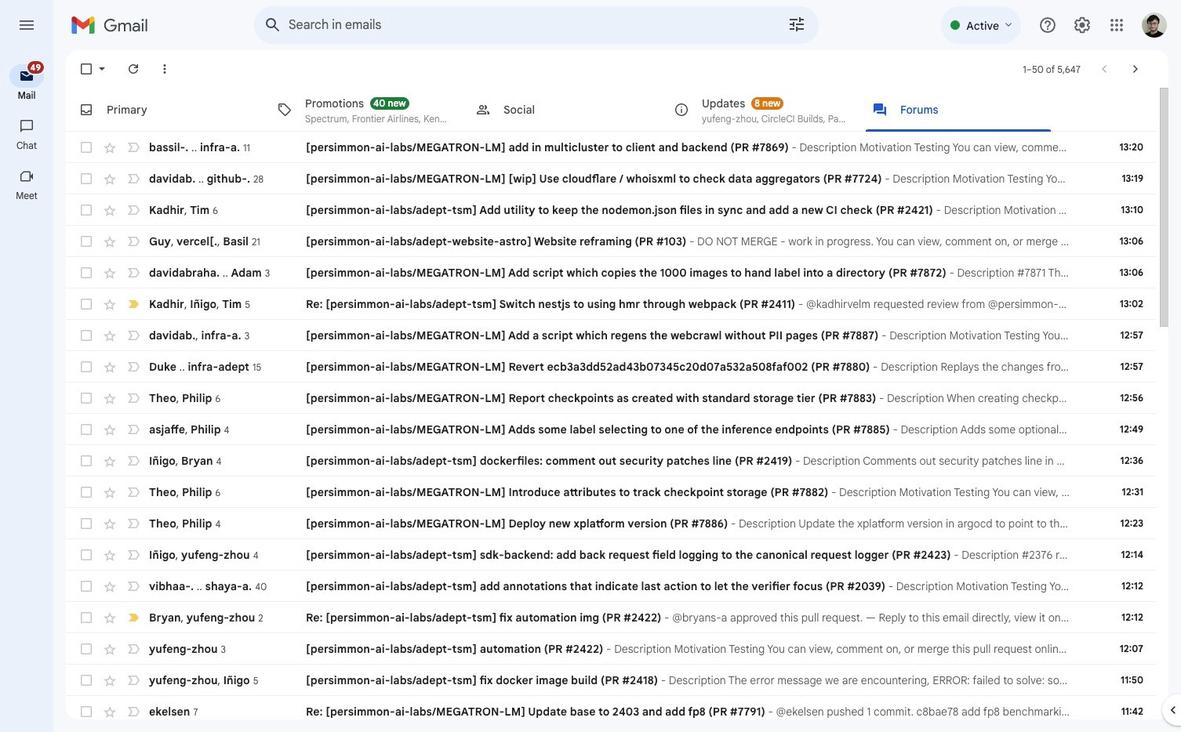 Task type: locate. For each thing, give the bounding box(es) containing it.
navigation
[[0, 50, 55, 733]]

15 row from the top
[[66, 571, 1156, 603]]

14 row from the top
[[66, 540, 1156, 571]]

13 row from the top
[[66, 508, 1156, 540]]

2 vertical spatial heading
[[0, 190, 53, 202]]

primary tab
[[66, 88, 263, 132]]

tab list
[[66, 88, 1156, 132]]

9 row from the top
[[66, 383, 1156, 414]]

support image
[[1039, 16, 1058, 35]]

gmail image
[[71, 9, 156, 41]]

None checkbox
[[78, 61, 94, 77], [78, 171, 94, 187], [78, 202, 94, 218], [78, 265, 94, 281], [78, 453, 94, 469], [78, 548, 94, 563], [78, 579, 94, 595], [78, 610, 94, 626], [78, 642, 94, 657], [78, 705, 94, 720], [78, 61, 94, 77], [78, 171, 94, 187], [78, 202, 94, 218], [78, 265, 94, 281], [78, 453, 94, 469], [78, 548, 94, 563], [78, 579, 94, 595], [78, 610, 94, 626], [78, 642, 94, 657], [78, 705, 94, 720]]

more email options image
[[157, 61, 173, 77]]

None checkbox
[[78, 140, 94, 155], [78, 234, 94, 249], [78, 297, 94, 312], [78, 328, 94, 344], [78, 359, 94, 375], [78, 391, 94, 406], [78, 422, 94, 438], [78, 485, 94, 501], [78, 516, 94, 532], [78, 673, 94, 689], [78, 140, 94, 155], [78, 234, 94, 249], [78, 297, 94, 312], [78, 328, 94, 344], [78, 359, 94, 375], [78, 391, 94, 406], [78, 422, 94, 438], [78, 485, 94, 501], [78, 516, 94, 532], [78, 673, 94, 689]]

3 row from the top
[[66, 195, 1156, 226]]

heading
[[0, 89, 53, 102], [0, 140, 53, 152], [0, 190, 53, 202]]

main content
[[66, 88, 1156, 733]]

older image
[[1128, 61, 1144, 77]]

forums tab
[[860, 88, 1058, 132]]

main menu image
[[17, 16, 36, 35]]

search in emails image
[[259, 11, 287, 39]]

2 row from the top
[[66, 163, 1156, 195]]

updates, 8 new messages, tab
[[661, 88, 859, 132]]

8 row from the top
[[66, 351, 1156, 383]]

social tab
[[463, 88, 661, 132]]

18 row from the top
[[66, 665, 1156, 697]]

Search in emails search field
[[254, 6, 819, 44]]

row
[[66, 132, 1156, 163], [66, 163, 1156, 195], [66, 195, 1156, 226], [66, 226, 1156, 257], [66, 257, 1156, 289], [66, 289, 1156, 320], [66, 320, 1156, 351], [66, 351, 1156, 383], [66, 383, 1156, 414], [66, 414, 1156, 446], [66, 446, 1156, 477], [66, 477, 1156, 508], [66, 508, 1156, 540], [66, 540, 1156, 571], [66, 571, 1156, 603], [66, 603, 1156, 634], [66, 634, 1156, 665], [66, 665, 1156, 697], [66, 697, 1156, 728]]

0 vertical spatial heading
[[0, 89, 53, 102]]

1 row from the top
[[66, 132, 1156, 163]]

1 vertical spatial heading
[[0, 140, 53, 152]]

2 heading from the top
[[0, 140, 53, 152]]

19 row from the top
[[66, 697, 1156, 728]]



Task type: vqa. For each thing, say whether or not it's contained in the screenshot.
the leftmost "by"
no



Task type: describe. For each thing, give the bounding box(es) containing it.
17 row from the top
[[66, 634, 1156, 665]]

4 row from the top
[[66, 226, 1156, 257]]

5 row from the top
[[66, 257, 1156, 289]]

Search in emails text field
[[289, 17, 744, 33]]

16 row from the top
[[66, 603, 1156, 634]]

7 row from the top
[[66, 320, 1156, 351]]

advanced search options image
[[781, 9, 813, 40]]

promotions, 40 new messages, tab
[[264, 88, 462, 132]]

12 row from the top
[[66, 477, 1156, 508]]

refresh image
[[126, 61, 141, 77]]

10 row from the top
[[66, 414, 1156, 446]]

3 heading from the top
[[0, 190, 53, 202]]

1 heading from the top
[[0, 89, 53, 102]]

settings image
[[1073, 16, 1092, 35]]

11 row from the top
[[66, 446, 1156, 477]]

6 row from the top
[[66, 289, 1156, 320]]



